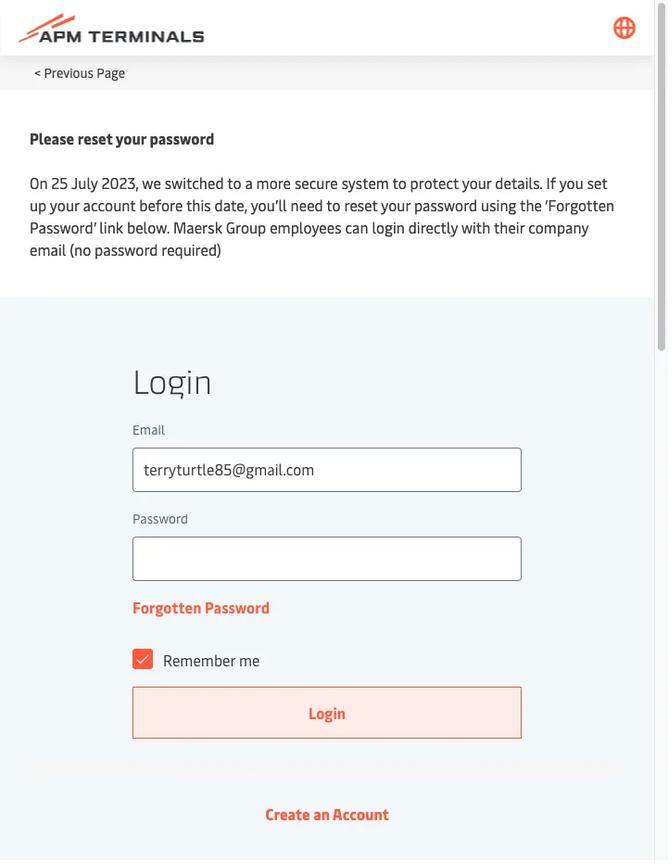 Task type: vqa. For each thing, say whether or not it's contained in the screenshot.
"E-Tools"
no



Task type: locate. For each thing, give the bounding box(es) containing it.
password up switched
[[150, 128, 214, 148]]

your up the login
[[381, 195, 411, 215]]

0 vertical spatial reset
[[78, 128, 113, 148]]

previous page link
[[44, 63, 125, 81]]

please reset your password
[[30, 128, 214, 148]]

(no
[[70, 239, 91, 259]]

secure
[[295, 172, 338, 192]]

page
[[97, 63, 125, 81]]

more
[[256, 172, 291, 192]]

link
[[99, 217, 123, 237]]

using
[[481, 195, 517, 215]]

email
[[30, 239, 66, 259]]

if
[[546, 172, 556, 192]]

reset right please
[[78, 128, 113, 148]]

to
[[227, 172, 241, 192], [392, 172, 407, 192], [327, 195, 341, 215]]

0 horizontal spatial reset
[[78, 128, 113, 148]]

<
[[34, 63, 41, 81]]

password
[[150, 128, 214, 148], [414, 195, 478, 215], [95, 239, 158, 259]]

the
[[520, 195, 542, 215]]

employees
[[270, 217, 342, 237]]

1 vertical spatial reset
[[344, 195, 378, 215]]

to left 'a'
[[227, 172, 241, 192]]

password down protect on the right of page
[[414, 195, 478, 215]]

we
[[142, 172, 161, 192]]

reset up can
[[344, 195, 378, 215]]

1 horizontal spatial reset
[[344, 195, 378, 215]]

you
[[560, 172, 584, 192]]

reset
[[78, 128, 113, 148], [344, 195, 378, 215]]

account
[[83, 195, 136, 215]]

your
[[116, 128, 146, 148], [462, 172, 492, 192], [50, 195, 79, 215], [381, 195, 411, 215]]

protect
[[410, 172, 459, 192]]

on
[[30, 172, 48, 192]]

before
[[139, 195, 183, 215]]

password'
[[30, 217, 96, 237]]

password down link
[[95, 239, 158, 259]]

an
[[313, 804, 330, 824]]

up
[[30, 195, 47, 215]]

to right system
[[392, 172, 407, 192]]

2023,
[[102, 172, 139, 192]]

with
[[462, 217, 491, 237]]

july
[[71, 172, 98, 192]]

to right need
[[327, 195, 341, 215]]

maersk
[[173, 217, 222, 237]]



Task type: describe. For each thing, give the bounding box(es) containing it.
1 vertical spatial password
[[414, 195, 478, 215]]

directly
[[408, 217, 458, 237]]

create
[[265, 804, 310, 824]]

group
[[226, 217, 266, 237]]

reset inside on 25 july 2023, we switched to a more secure system to protect your details. if you set up your account before this date, you'll need to reset your password using the 'forgotten password' link below. maersk group employees can login directly with their company email (no password required)
[[344, 195, 378, 215]]

system
[[342, 172, 389, 192]]

0 horizontal spatial to
[[227, 172, 241, 192]]

2 horizontal spatial to
[[392, 172, 407, 192]]

can
[[345, 217, 369, 237]]

set
[[587, 172, 608, 192]]

2 vertical spatial password
[[95, 239, 158, 259]]

create an account link
[[265, 804, 389, 824]]

company
[[529, 217, 589, 237]]

create an account
[[265, 804, 389, 824]]

0 vertical spatial password
[[150, 128, 214, 148]]

a
[[245, 172, 253, 192]]

please
[[30, 128, 74, 148]]

date,
[[215, 195, 248, 215]]

< previous page
[[34, 63, 125, 81]]

details.
[[495, 172, 543, 192]]

your up using
[[462, 172, 492, 192]]

your up password'
[[50, 195, 79, 215]]

this
[[186, 195, 211, 215]]

login
[[372, 217, 405, 237]]

25
[[51, 172, 68, 192]]

below.
[[127, 217, 170, 237]]

switched
[[165, 172, 224, 192]]

your up 2023,
[[116, 128, 146, 148]]

1 horizontal spatial to
[[327, 195, 341, 215]]

account
[[333, 804, 389, 824]]

on 25 july 2023, we switched to a more secure system to protect your details. if you set up your account before this date, you'll need to reset your password using the 'forgotten password' link below. maersk group employees can login directly with their company email (no password required)
[[30, 172, 615, 259]]

'forgotten
[[545, 195, 615, 215]]

need
[[291, 195, 323, 215]]

their
[[494, 217, 525, 237]]

you'll
[[251, 195, 287, 215]]

required)
[[162, 239, 221, 259]]

previous
[[44, 63, 94, 81]]



